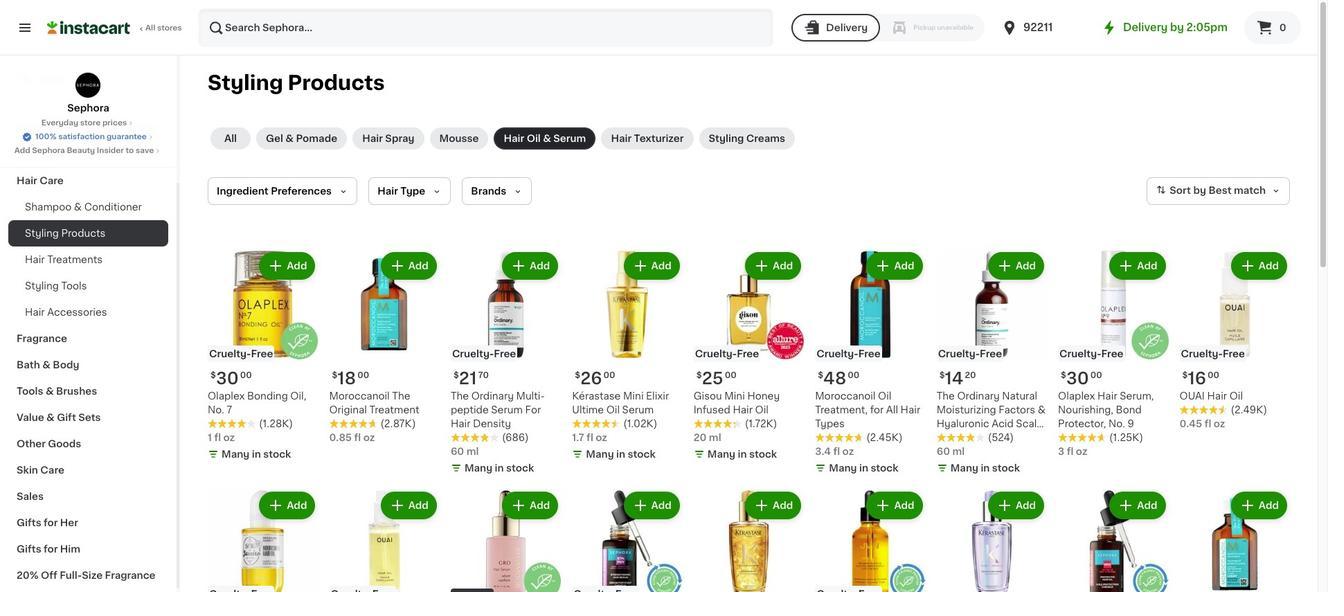Task type: locate. For each thing, give the bounding box(es) containing it.
00 inside '$ 25 00'
[[725, 372, 737, 380]]

oil up (2.45k)
[[879, 392, 892, 401]]

fl for 3
[[1067, 447, 1074, 457]]

(1.02k)
[[624, 419, 658, 429]]

add sephora beauty insider to save
[[14, 147, 154, 154]]

tools up value
[[17, 387, 43, 396]]

2 $ 30 00 from the left
[[1061, 371, 1103, 387]]

stock down (1.28k)
[[263, 450, 291, 460]]

the
[[392, 392, 411, 401], [451, 392, 469, 401], [937, 392, 955, 401]]

1 vertical spatial 20
[[694, 433, 707, 443]]

1 horizontal spatial ordinary
[[958, 392, 1000, 401]]

$ 48 00
[[818, 371, 860, 387]]

7 00 from the left
[[1208, 372, 1220, 380]]

0 horizontal spatial 30
[[216, 371, 239, 387]]

styling up all link
[[208, 73, 283, 93]]

treatment,
[[816, 406, 868, 415]]

many down 1.7 fl oz
[[586, 450, 614, 460]]

2 horizontal spatial ml
[[953, 447, 965, 457]]

products down 'shampoo & conditioner'
[[61, 229, 106, 238]]

fl right 3.4
[[834, 447, 841, 457]]

cruelty-free for multi-
[[452, 349, 516, 359]]

$ for olaplex bonding oil, no. 7
[[211, 372, 216, 380]]

cruelty- for olaplex hair serum, nourishing, bond protector, no. 9
[[1060, 349, 1102, 359]]

0 horizontal spatial delivery
[[827, 23, 868, 33]]

None search field
[[198, 8, 774, 47]]

Search field
[[200, 10, 773, 46]]

0 horizontal spatial fragrance
[[17, 334, 67, 344]]

in down (1.02k)
[[617, 450, 626, 460]]

1 60 from the left
[[451, 447, 464, 457]]

mini inside kérastase mini elixir ultime oil serum
[[623, 392, 644, 401]]

guarantee
[[107, 133, 147, 141]]

(2.45k)
[[867, 433, 903, 443]]

(1.28k)
[[259, 419, 293, 429]]

$ 14 20
[[940, 371, 977, 387]]

all left stores
[[145, 24, 155, 32]]

hair spray
[[362, 134, 415, 143]]

olaplex inside olaplex hair serum, nourishing, bond protector, no. 9
[[1059, 392, 1096, 401]]

fl
[[1205, 419, 1212, 429], [214, 433, 221, 443], [354, 433, 361, 443], [587, 433, 594, 443], [834, 447, 841, 457], [1067, 447, 1074, 457]]

for up (2.45k)
[[871, 406, 884, 415]]

0 horizontal spatial 60 ml
[[451, 447, 479, 457]]

the up peptide
[[451, 392, 469, 401]]

1 vertical spatial styling products
[[25, 229, 106, 238]]

him
[[60, 545, 80, 554]]

14
[[945, 371, 964, 387]]

oz right 1
[[223, 433, 235, 443]]

the ordinary multi- peptide serum for hair density
[[451, 392, 545, 429]]

body
[[53, 360, 79, 370]]

ordinary up moisturizing
[[958, 392, 1000, 401]]

00 for infused
[[725, 372, 737, 380]]

stock
[[263, 450, 291, 460], [628, 450, 656, 460], [750, 450, 777, 460], [871, 464, 899, 473], [506, 464, 534, 474], [993, 464, 1021, 474]]

ultime
[[572, 406, 604, 415]]

ml down density
[[467, 447, 479, 457]]

styling left the creams
[[709, 134, 744, 143]]

0 horizontal spatial tools
[[17, 387, 43, 396]]

0 vertical spatial no.
[[208, 406, 224, 415]]

free up $ 48 00
[[859, 349, 881, 359]]

stock down (2.45k)
[[871, 464, 899, 473]]

1 horizontal spatial olaplex
[[1059, 392, 1096, 401]]

& for gift
[[46, 413, 55, 423]]

other goods link
[[8, 431, 168, 457]]

mini for 26
[[623, 392, 644, 401]]

0 vertical spatial 20
[[965, 372, 977, 380]]

1 00 from the left
[[240, 372, 252, 380]]

styling products up the 'gel & pomade'
[[208, 73, 385, 93]]

20
[[965, 372, 977, 380], [694, 433, 707, 443]]

1 horizontal spatial no.
[[1109, 419, 1126, 429]]

the inside the ordinary multi- peptide serum for hair density
[[451, 392, 469, 401]]

1 horizontal spatial fragrance
[[105, 571, 156, 581]]

2 cruelty-free from the left
[[817, 349, 881, 359]]

00 for no.
[[240, 372, 252, 380]]

7 $ from the left
[[697, 372, 702, 380]]

free for multi-
[[494, 349, 516, 359]]

0 horizontal spatial sephora
[[32, 147, 65, 154]]

ouai hair oil
[[1180, 392, 1244, 401]]

many for 14
[[951, 464, 979, 474]]

cruelty- up $ 16 00 at the bottom right
[[1182, 349, 1223, 359]]

2 60 ml from the left
[[937, 447, 965, 457]]

in down '(686)'
[[495, 464, 504, 474]]

0 vertical spatial gifts
[[17, 518, 41, 528]]

& for brushes
[[46, 387, 54, 396]]

1 horizontal spatial delivery
[[1124, 22, 1168, 33]]

bond
[[1117, 406, 1142, 415]]

moroccanoil
[[329, 392, 390, 401], [816, 392, 876, 401]]

moroccanoil up original
[[329, 392, 390, 401]]

$ up gisou
[[697, 372, 702, 380]]

0 horizontal spatial moroccanoil
[[329, 392, 390, 401]]

1 vertical spatial products
[[61, 229, 106, 238]]

21
[[459, 371, 477, 387]]

many in stock
[[222, 450, 291, 460], [586, 450, 656, 460], [708, 450, 777, 460], [829, 464, 899, 473], [465, 464, 534, 474], [951, 464, 1021, 474]]

stock for 14
[[993, 464, 1021, 474]]

product group
[[208, 249, 318, 464], [329, 249, 440, 445], [451, 249, 561, 478], [572, 249, 683, 464], [694, 249, 805, 464], [816, 249, 926, 478], [937, 249, 1048, 478], [1059, 249, 1169, 459], [1180, 249, 1291, 431], [208, 489, 318, 592], [329, 489, 440, 592], [451, 489, 561, 592], [572, 489, 683, 592], [694, 489, 805, 592], [816, 489, 926, 592], [937, 489, 1048, 592], [1059, 489, 1169, 592], [1180, 489, 1291, 592]]

lists
[[39, 74, 63, 84]]

free for natural
[[980, 349, 1003, 359]]

$ inside $ 16 00
[[1183, 372, 1188, 380]]

cruelty- up 70
[[452, 349, 494, 359]]

olaplex up "7"
[[208, 392, 245, 401]]

7 cruelty-free from the left
[[1182, 349, 1246, 359]]

1 cruelty- from the left
[[209, 349, 251, 359]]

3 00 from the left
[[604, 372, 616, 380]]

ingredient preferences
[[217, 186, 332, 196]]

styling down shampoo
[[25, 229, 59, 238]]

for left her at the left of page
[[44, 518, 58, 528]]

1 $ 30 00 from the left
[[211, 371, 252, 387]]

$ up olaplex bonding oil, no. 7
[[211, 372, 216, 380]]

2 00 from the left
[[358, 372, 369, 380]]

free for honey
[[737, 349, 759, 359]]

instacart logo image
[[47, 19, 130, 36]]

$ inside $ 48 00
[[818, 372, 824, 380]]

olaplex up 'nourishing,'
[[1059, 392, 1096, 401]]

satisfaction
[[58, 133, 105, 141]]

makeup link
[[8, 141, 168, 168]]

beauty down satisfaction
[[67, 147, 95, 154]]

60 ml for 21
[[451, 447, 479, 457]]

styling products
[[208, 73, 385, 93], [25, 229, 106, 238]]

the ordinary natural moisturizing factors & hyaluronic acid scalp serum
[[937, 392, 1046, 443]]

fl right 1.7 at the bottom
[[587, 433, 594, 443]]

1 horizontal spatial the
[[451, 392, 469, 401]]

2 ordinary from the left
[[958, 392, 1000, 401]]

gifts for him
[[17, 545, 80, 554]]

gifts down sales
[[17, 518, 41, 528]]

2 60 from the left
[[937, 447, 951, 457]]

00 right the 16
[[1208, 372, 1220, 380]]

gifts for gifts for her
[[17, 518, 41, 528]]

ordinary down 70
[[472, 392, 514, 401]]

1 horizontal spatial sephora
[[67, 103, 109, 113]]

1 horizontal spatial styling products
[[208, 73, 385, 93]]

oz right 1.7 at the bottom
[[596, 433, 608, 443]]

beauty up save
[[122, 123, 157, 133]]

for inside "link"
[[44, 518, 58, 528]]

cruelty-free up '$ 25 00'
[[695, 349, 759, 359]]

skin care link
[[8, 457, 168, 484]]

3 the from the left
[[937, 392, 955, 401]]

free for oil,
[[251, 349, 273, 359]]

for
[[871, 406, 884, 415], [44, 518, 58, 528], [44, 545, 58, 554]]

0 vertical spatial beauty
[[122, 123, 157, 133]]

4 cruelty-free from the left
[[452, 349, 516, 359]]

60 ml down density
[[451, 447, 479, 457]]

all inside all link
[[224, 134, 237, 143]]

hair left type
[[378, 186, 398, 196]]

serum,
[[1120, 392, 1155, 401]]

hair up (1.72k)
[[733, 406, 753, 415]]

hair up styling tools
[[25, 255, 45, 265]]

free for treatment,
[[859, 349, 881, 359]]

tools
[[61, 281, 87, 291], [17, 387, 43, 396]]

oz right 3.4
[[843, 447, 854, 457]]

sephora
[[67, 103, 109, 113], [32, 147, 65, 154]]

cruelty- up 'nourishing,'
[[1060, 349, 1102, 359]]

her
[[60, 518, 78, 528]]

0 vertical spatial products
[[288, 73, 385, 93]]

4 $ from the left
[[818, 372, 824, 380]]

4 00 from the left
[[848, 372, 860, 380]]

shampoo & conditioner
[[25, 202, 142, 212]]

for left the him
[[44, 545, 58, 554]]

$ for moroccanoil the original treatment
[[332, 372, 338, 380]]

6 cruelty- from the left
[[939, 349, 980, 359]]

product group containing 25
[[694, 249, 805, 464]]

$ 30 00 up "7"
[[211, 371, 252, 387]]

2 gifts from the top
[[17, 545, 41, 554]]

0 horizontal spatial 60
[[451, 447, 464, 457]]

preferences
[[271, 186, 332, 196]]

1 horizontal spatial all
[[224, 134, 237, 143]]

2 horizontal spatial the
[[937, 392, 955, 401]]

00 right 18
[[358, 372, 369, 380]]

1 horizontal spatial 60 ml
[[937, 447, 965, 457]]

0 horizontal spatial the
[[392, 392, 411, 401]]

0 button
[[1245, 11, 1302, 44]]

$ up "kérastase"
[[575, 372, 581, 380]]

moroccanoil the original treatment
[[329, 392, 420, 415]]

0 vertical spatial care
[[40, 176, 64, 186]]

00 up olaplex bonding oil, no. 7
[[240, 372, 252, 380]]

6 cruelty-free from the left
[[939, 349, 1003, 359]]

1 vertical spatial gifts
[[17, 545, 41, 554]]

sort by
[[1170, 186, 1207, 196]]

1 horizontal spatial 60
[[937, 447, 951, 457]]

many down "1 fl oz"
[[222, 450, 250, 460]]

2 moroccanoil from the left
[[816, 392, 876, 401]]

1 vertical spatial fragrance
[[105, 571, 156, 581]]

6 00 from the left
[[725, 372, 737, 380]]

mousse
[[440, 134, 479, 143]]

3 cruelty- from the left
[[1060, 349, 1102, 359]]

many
[[222, 450, 250, 460], [586, 450, 614, 460], [708, 450, 736, 460], [829, 464, 857, 473], [465, 464, 493, 474], [951, 464, 979, 474]]

1 cruelty-free from the left
[[209, 349, 273, 359]]

all for all
[[224, 134, 237, 143]]

&
[[286, 134, 294, 143], [543, 134, 551, 143], [74, 202, 82, 212], [42, 360, 51, 370], [46, 387, 54, 396], [1038, 406, 1046, 415], [46, 413, 55, 423]]

stores
[[157, 24, 182, 32]]

products up pomade
[[288, 73, 385, 93]]

many in stock down (1.72k)
[[708, 450, 777, 460]]

1 olaplex from the left
[[208, 392, 245, 401]]

1 vertical spatial tools
[[17, 387, 43, 396]]

hair down peptide
[[451, 419, 471, 429]]

moroccanoil up treatment,
[[816, 392, 876, 401]]

gifts inside "link"
[[17, 518, 41, 528]]

cruelty- for gisou mini honey infused hair oil
[[695, 349, 737, 359]]

60 down hyaluronic
[[937, 447, 951, 457]]

8 $ from the left
[[940, 372, 945, 380]]

1 gifts from the top
[[17, 518, 41, 528]]

00 inside the $ 26 00
[[604, 372, 616, 380]]

0 horizontal spatial olaplex
[[208, 392, 245, 401]]

4 free from the left
[[494, 349, 516, 359]]

stock for 30
[[263, 450, 291, 460]]

$ up moisturizing
[[940, 372, 945, 380]]

0 vertical spatial tools
[[61, 281, 87, 291]]

1 horizontal spatial 30
[[1067, 371, 1090, 387]]

3 $ from the left
[[575, 372, 581, 380]]

oil inside 'gisou mini honey infused hair oil'
[[756, 406, 769, 415]]

many in stock down 1.7 fl oz
[[586, 450, 656, 460]]

16
[[1188, 371, 1207, 387]]

many in stock down 3.4 fl oz
[[829, 464, 899, 473]]

in for 30
[[252, 450, 261, 460]]

delivery inside delivery by 2:05pm link
[[1124, 22, 1168, 33]]

styling
[[208, 73, 283, 93], [709, 134, 744, 143], [25, 229, 59, 238], [25, 281, 59, 291]]

cruelty-free up $ 14 20
[[939, 349, 1003, 359]]

types
[[816, 419, 845, 429]]

olaplex inside olaplex bonding oil, no. 7
[[208, 392, 245, 401]]

add button
[[261, 254, 314, 279], [382, 254, 436, 279], [504, 254, 557, 279], [625, 254, 679, 279], [747, 254, 800, 279], [868, 254, 922, 279], [990, 254, 1043, 279], [1111, 254, 1165, 279], [1233, 254, 1287, 279], [261, 494, 314, 519], [382, 494, 436, 519], [504, 494, 557, 519], [625, 494, 679, 519], [747, 494, 800, 519], [868, 494, 922, 519], [990, 494, 1043, 519], [1111, 494, 1165, 519], [1233, 494, 1287, 519]]

hair accessories link
[[8, 299, 168, 326]]

0 vertical spatial for
[[871, 406, 884, 415]]

0 horizontal spatial products
[[61, 229, 106, 238]]

1 mini from the left
[[623, 392, 644, 401]]

brushes
[[56, 387, 97, 396]]

many for 21
[[465, 464, 493, 474]]

2 vertical spatial all
[[887, 406, 899, 415]]

2 mini from the left
[[725, 392, 745, 401]]

0 horizontal spatial $ 30 00
[[211, 371, 252, 387]]

5 cruelty- from the left
[[695, 349, 737, 359]]

many in stock for 21
[[465, 464, 534, 474]]

stock down (1.02k)
[[628, 450, 656, 460]]

prices
[[102, 119, 127, 127]]

30 for olaplex bonding oil, no. 7
[[216, 371, 239, 387]]

0 vertical spatial fragrance
[[17, 334, 67, 344]]

1 vertical spatial beauty
[[67, 147, 95, 154]]

7
[[227, 406, 232, 415]]

cruelty- for olaplex bonding oil, no. 7
[[209, 349, 251, 359]]

1 horizontal spatial mini
[[725, 392, 745, 401]]

9 $ from the left
[[1183, 372, 1188, 380]]

00 up olaplex hair serum, nourishing, bond protector, no. 9
[[1091, 372, 1103, 380]]

cruelty- up $ 48 00
[[817, 349, 859, 359]]

many down hyaluronic
[[951, 464, 979, 474]]

cruelty-free up bonding at the bottom of page
[[209, 349, 273, 359]]

$ inside $ 14 20
[[940, 372, 945, 380]]

gifts for her link
[[8, 510, 168, 536]]

$ for gisou mini honey infused hair oil
[[697, 372, 702, 380]]

0 horizontal spatial all
[[145, 24, 155, 32]]

in for 26
[[617, 450, 626, 460]]

hair up (2.45k)
[[901, 406, 921, 415]]

spray
[[385, 134, 415, 143]]

tools & brushes link
[[8, 378, 168, 405]]

moroccanoil inside moroccanoil oil treatment, for all hair types
[[816, 392, 876, 401]]

other goods
[[17, 439, 81, 449]]

48
[[824, 371, 847, 387]]

mini left elixir
[[623, 392, 644, 401]]

product group containing 26
[[572, 249, 683, 464]]

brands
[[471, 186, 507, 196]]

care right skin
[[40, 466, 64, 475]]

00 inside $ 48 00
[[848, 372, 860, 380]]

2 horizontal spatial all
[[887, 406, 899, 415]]

60 down peptide
[[451, 447, 464, 457]]

oz right 0.85
[[363, 433, 375, 443]]

1 free from the left
[[251, 349, 273, 359]]

2 cruelty- from the left
[[817, 349, 859, 359]]

7 free from the left
[[1223, 349, 1246, 359]]

6 free from the left
[[980, 349, 1003, 359]]

1 $ from the left
[[211, 372, 216, 380]]

1 ordinary from the left
[[472, 392, 514, 401]]

60 ml down hyaluronic
[[937, 447, 965, 457]]

$ inside $ 18 00
[[332, 372, 338, 380]]

fl right 3
[[1067, 447, 1074, 457]]

1
[[208, 433, 212, 443]]

$ up 'nourishing,'
[[1061, 372, 1067, 380]]

hair up bond
[[1098, 392, 1118, 401]]

mini inside 'gisou mini honey infused hair oil'
[[725, 392, 745, 401]]

0 horizontal spatial mini
[[623, 392, 644, 401]]

oil up (1.72k)
[[756, 406, 769, 415]]

1 vertical spatial for
[[44, 518, 58, 528]]

3 cruelty-free from the left
[[1060, 349, 1124, 359]]

7 cruelty- from the left
[[1182, 349, 1223, 359]]

no. inside olaplex bonding oil, no. 7
[[208, 406, 224, 415]]

5 free from the left
[[737, 349, 759, 359]]

2 vertical spatial for
[[44, 545, 58, 554]]

1 horizontal spatial 20
[[965, 372, 977, 380]]

00 for ultime
[[604, 372, 616, 380]]

0 horizontal spatial styling products
[[25, 229, 106, 238]]

1 horizontal spatial ml
[[709, 433, 722, 443]]

oz for 0.45 fl oz
[[1214, 419, 1226, 429]]

natural
[[1003, 392, 1038, 401]]

all inside all stores link
[[145, 24, 155, 32]]

00
[[240, 372, 252, 380], [358, 372, 369, 380], [604, 372, 616, 380], [848, 372, 860, 380], [1091, 372, 1103, 380], [725, 372, 737, 380], [1208, 372, 1220, 380]]

00 for for
[[848, 372, 860, 380]]

1 vertical spatial care
[[40, 466, 64, 475]]

oz for 3 fl oz
[[1077, 447, 1088, 457]]

00 inside $ 18 00
[[358, 372, 369, 380]]

(686)
[[502, 433, 529, 443]]

2 olaplex from the left
[[1059, 392, 1096, 401]]

free for oil
[[1223, 349, 1246, 359]]

20% off full-size fragrance link
[[8, 563, 168, 589]]

1 horizontal spatial moroccanoil
[[816, 392, 876, 401]]

brands button
[[462, 177, 532, 205]]

$ up treatment,
[[818, 372, 824, 380]]

bath & body
[[17, 360, 79, 370]]

no. left 9 on the bottom right
[[1109, 419, 1126, 429]]

care
[[40, 176, 64, 186], [40, 466, 64, 475]]

tools down treatments
[[61, 281, 87, 291]]

1 horizontal spatial $ 30 00
[[1061, 371, 1103, 387]]

1 horizontal spatial products
[[288, 73, 385, 93]]

1 the from the left
[[392, 392, 411, 401]]

0 vertical spatial by
[[1171, 22, 1185, 33]]

cruelty-free for serum,
[[1060, 349, 1124, 359]]

ml
[[709, 433, 722, 443], [467, 447, 479, 457], [953, 447, 965, 457]]

★★★★★
[[1180, 406, 1229, 415], [1180, 406, 1229, 415], [208, 419, 256, 429], [208, 419, 256, 429], [329, 419, 378, 429], [329, 419, 378, 429], [572, 419, 621, 429], [572, 419, 621, 429], [694, 419, 743, 429], [694, 419, 743, 429], [816, 433, 864, 443], [816, 433, 864, 443], [1059, 433, 1107, 443], [1059, 433, 1107, 443], [451, 433, 499, 443], [451, 433, 499, 443], [937, 433, 986, 443], [937, 433, 986, 443]]

fl right 0.45
[[1205, 419, 1212, 429]]

by for sort
[[1194, 186, 1207, 196]]

ordinary inside the ordinary natural moisturizing factors & hyaluronic acid scalp serum
[[958, 392, 1000, 401]]

6 $ from the left
[[454, 372, 459, 380]]

by inside best match sort by field
[[1194, 186, 1207, 196]]

sephora down 100%
[[32, 147, 65, 154]]

& for pomade
[[286, 134, 294, 143]]

hair oil & serum
[[504, 134, 586, 143]]

products inside "link"
[[61, 229, 106, 238]]

stock for 26
[[628, 450, 656, 460]]

product group containing 48
[[816, 249, 926, 478]]

2 free from the left
[[859, 349, 881, 359]]

skin
[[17, 466, 38, 475]]

the inside moroccanoil the original treatment
[[392, 392, 411, 401]]

no. inside olaplex hair serum, nourishing, bond protector, no. 9
[[1109, 419, 1126, 429]]

2 the from the left
[[451, 392, 469, 401]]

cruelty- up $ 14 20
[[939, 349, 980, 359]]

1 moroccanoil from the left
[[329, 392, 390, 401]]

oil down "kérastase"
[[607, 406, 620, 415]]

cruelty-free
[[209, 349, 273, 359], [817, 349, 881, 359], [1060, 349, 1124, 359], [452, 349, 516, 359], [695, 349, 759, 359], [939, 349, 1003, 359], [1182, 349, 1246, 359]]

$ 30 00 up 'nourishing,'
[[1061, 371, 1103, 387]]

many in stock down (524) on the bottom right of the page
[[951, 464, 1021, 474]]

fl right 0.85
[[354, 433, 361, 443]]

delivery inside delivery button
[[827, 23, 868, 33]]

0 vertical spatial styling products
[[208, 73, 385, 93]]

0.45
[[1180, 419, 1203, 429]]

cruelty- up olaplex bonding oil, no. 7
[[209, 349, 251, 359]]

60
[[451, 447, 464, 457], [937, 447, 951, 457]]

cruelty-free for natural
[[939, 349, 1003, 359]]

1 vertical spatial sephora
[[32, 147, 65, 154]]

5 00 from the left
[[1091, 372, 1103, 380]]

stock down (1.72k)
[[750, 450, 777, 460]]

$ 30 00
[[211, 371, 252, 387], [1061, 371, 1103, 387]]

$ inside '$ 25 00'
[[697, 372, 702, 380]]

ml down hyaluronic
[[953, 447, 965, 457]]

30 for olaplex hair serum, nourishing, bond protector, no. 9
[[1067, 371, 1090, 387]]

in down (2.45k)
[[860, 464, 869, 473]]

the inside the ordinary natural moisturizing factors & hyaluronic acid scalp serum
[[937, 392, 955, 401]]

styling down hair treatments
[[25, 281, 59, 291]]

factors
[[999, 406, 1036, 415]]

2 30 from the left
[[1067, 371, 1090, 387]]

$ 30 00 for hair
[[1061, 371, 1103, 387]]

oz right 0.45
[[1214, 419, 1226, 429]]

$ 30 00 for bonding
[[211, 371, 252, 387]]

1 30 from the left
[[216, 371, 239, 387]]

1 horizontal spatial tools
[[61, 281, 87, 291]]

0 horizontal spatial ordinary
[[472, 392, 514, 401]]

stock for 21
[[506, 464, 534, 474]]

serum
[[554, 134, 586, 143], [623, 406, 654, 415], [491, 406, 523, 415], [937, 433, 969, 443]]

delivery for delivery by 2:05pm
[[1124, 22, 1168, 33]]

30 up 'nourishing,'
[[1067, 371, 1090, 387]]

by for delivery
[[1171, 22, 1185, 33]]

3 free from the left
[[1102, 349, 1124, 359]]

1 60 ml from the left
[[451, 447, 479, 457]]

1 vertical spatial by
[[1194, 186, 1207, 196]]

the down 14
[[937, 392, 955, 401]]

oil inside moroccanoil oil treatment, for all hair types
[[879, 392, 892, 401]]

fl for 3.4
[[834, 447, 841, 457]]

$ inside the $ 26 00
[[575, 372, 581, 380]]

1 horizontal spatial by
[[1194, 186, 1207, 196]]

4 cruelty- from the left
[[452, 349, 494, 359]]

1.7 fl oz
[[572, 433, 608, 443]]

styling inside "link"
[[25, 229, 59, 238]]

1 vertical spatial no.
[[1109, 419, 1126, 429]]

gifts up 20%
[[17, 545, 41, 554]]

Best match Sort by field
[[1147, 177, 1291, 205]]

creams
[[747, 134, 786, 143]]

$ inside $ 21 70
[[454, 372, 459, 380]]

oz for 0.85 fl oz
[[363, 433, 375, 443]]

product group containing 16
[[1180, 249, 1291, 431]]

many down 20 ml
[[708, 450, 736, 460]]

0 horizontal spatial beauty
[[67, 147, 95, 154]]

20 down infused
[[694, 433, 707, 443]]

5 $ from the left
[[1061, 372, 1067, 380]]

& for body
[[42, 360, 51, 370]]

moroccanoil inside moroccanoil the original treatment
[[329, 392, 390, 401]]

oz right 3
[[1077, 447, 1088, 457]]

ordinary inside the ordinary multi- peptide serum for hair density
[[472, 392, 514, 401]]

all for all stores
[[145, 24, 155, 32]]

hair inside olaplex hair serum, nourishing, bond protector, no. 9
[[1098, 392, 1118, 401]]

0 horizontal spatial no.
[[208, 406, 224, 415]]

by inside delivery by 2:05pm link
[[1171, 22, 1185, 33]]

30 up "7"
[[216, 371, 239, 387]]

1 vertical spatial all
[[224, 134, 237, 143]]

sephora logo image
[[75, 72, 101, 98]]

0 horizontal spatial ml
[[467, 447, 479, 457]]

no. left "7"
[[208, 406, 224, 415]]

0 horizontal spatial by
[[1171, 22, 1185, 33]]

0 vertical spatial all
[[145, 24, 155, 32]]

5 cruelty-free from the left
[[695, 349, 759, 359]]

2 $ from the left
[[332, 372, 338, 380]]



Task type: describe. For each thing, give the bounding box(es) containing it.
hair texturizer
[[611, 134, 684, 143]]

honey
[[748, 392, 780, 401]]

serum inside the ordinary multi- peptide serum for hair density
[[491, 406, 523, 415]]

styling products link
[[8, 220, 168, 247]]

20 inside $ 14 20
[[965, 372, 977, 380]]

holiday party ready beauty link
[[8, 115, 168, 141]]

many for 26
[[586, 450, 614, 460]]

buy it again link
[[8, 37, 168, 65]]

00 for nourishing,
[[1091, 372, 1103, 380]]

free for serum,
[[1102, 349, 1124, 359]]

moroccanoil for 18
[[329, 392, 390, 401]]

bath & body link
[[8, 352, 168, 378]]

0 horizontal spatial 20
[[694, 433, 707, 443]]

care for hair care
[[40, 176, 64, 186]]

bonding
[[247, 392, 288, 401]]

ingredient
[[217, 186, 269, 196]]

hair care link
[[8, 168, 168, 194]]

cruelty-free for oil,
[[209, 349, 273, 359]]

all stores link
[[47, 8, 183, 47]]

skin care
[[17, 466, 64, 475]]

oil up (2.49k)
[[1230, 392, 1244, 401]]

0.85
[[329, 433, 352, 443]]

gel & pomade
[[266, 134, 338, 143]]

60 ml for 14
[[937, 447, 965, 457]]

hair left spray
[[362, 134, 383, 143]]

goods
[[48, 439, 81, 449]]

18
[[338, 371, 356, 387]]

sephora link
[[67, 72, 109, 115]]

the for 21
[[451, 392, 469, 401]]

oz for 3.4 fl oz
[[843, 447, 854, 457]]

pomade
[[296, 134, 338, 143]]

styling products inside "link"
[[25, 229, 106, 238]]

hair inside moroccanoil oil treatment, for all hair types
[[901, 406, 921, 415]]

26
[[581, 371, 602, 387]]

delivery for delivery
[[827, 23, 868, 33]]

in for 14
[[981, 464, 990, 474]]

acid
[[992, 419, 1014, 429]]

$ for ouai hair oil
[[1183, 372, 1188, 380]]

stock for 48
[[871, 464, 899, 473]]

hair inside 'gisou mini honey infused hair oil'
[[733, 406, 753, 415]]

all inside moroccanoil oil treatment, for all hair types
[[887, 406, 899, 415]]

00 for treatment
[[358, 372, 369, 380]]

gifts for gifts for him
[[17, 545, 41, 554]]

cruelty-free for honey
[[695, 349, 759, 359]]

fl for 1.7
[[587, 433, 594, 443]]

ordinary for 14
[[958, 392, 1000, 401]]

styling creams
[[709, 134, 786, 143]]

60 for 14
[[937, 447, 951, 457]]

hair inside "link"
[[25, 255, 45, 265]]

sephora inside add sephora beauty insider to save link
[[32, 147, 65, 154]]

ml for 14
[[953, 447, 965, 457]]

(524)
[[988, 433, 1014, 443]]

type
[[401, 186, 426, 196]]

many for 30
[[222, 450, 250, 460]]

for for her
[[44, 518, 58, 528]]

delivery by 2:05pm
[[1124, 22, 1228, 33]]

$ for the ordinary natural moisturizing factors & hyaluronic acid scalp serum
[[940, 372, 945, 380]]

product group containing 14
[[937, 249, 1048, 478]]

cruelty- for the ordinary multi- peptide serum for hair density
[[452, 349, 494, 359]]

$ for the ordinary multi- peptide serum for hair density
[[454, 372, 459, 380]]

many in stock for 26
[[586, 450, 656, 460]]

moroccanoil oil treatment, for all hair types
[[816, 392, 921, 429]]

cruelty- for moroccanoil oil treatment, for all hair types
[[817, 349, 859, 359]]

oz for 1 fl oz
[[223, 433, 235, 443]]

0
[[1280, 23, 1287, 33]]

ordinary for 21
[[472, 392, 514, 401]]

fl for 1
[[214, 433, 221, 443]]

many in stock for 30
[[222, 450, 291, 460]]

holiday
[[17, 123, 55, 133]]

ouai
[[1180, 392, 1205, 401]]

ml for 25
[[709, 433, 722, 443]]

shampoo & conditioner link
[[8, 194, 168, 220]]

& inside the ordinary natural moisturizing factors & hyaluronic acid scalp serum
[[1038, 406, 1046, 415]]

peptide
[[451, 406, 489, 415]]

many in stock for 48
[[829, 464, 899, 473]]

for for him
[[44, 545, 58, 554]]

1 horizontal spatial beauty
[[122, 123, 157, 133]]

delivery button
[[792, 14, 881, 42]]

$ for moroccanoil oil treatment, for all hair types
[[818, 372, 824, 380]]

all link
[[211, 127, 251, 150]]

in for 25
[[738, 450, 747, 460]]

cruelty- for the ordinary natural moisturizing factors & hyaluronic acid scalp serum
[[939, 349, 980, 359]]

accessories
[[47, 308, 107, 317]]

stock for 25
[[750, 450, 777, 460]]

styling tools
[[25, 281, 87, 291]]

mini for 25
[[725, 392, 745, 401]]

20%
[[17, 571, 38, 581]]

fl for 0.85
[[354, 433, 361, 443]]

0 vertical spatial sephora
[[67, 103, 109, 113]]

oil up "brands" dropdown button
[[527, 134, 541, 143]]

scalp
[[1017, 419, 1044, 429]]

many in stock for 14
[[951, 464, 1021, 474]]

olaplex for no.
[[208, 392, 245, 401]]

cruelty-free for treatment,
[[817, 349, 881, 359]]

hair texturizer link
[[602, 127, 694, 150]]

gifts for him link
[[8, 536, 168, 563]]

value
[[17, 413, 44, 423]]

the for 14
[[937, 392, 955, 401]]

(2.87k)
[[381, 419, 416, 429]]

fl for 0.45
[[1205, 419, 1212, 429]]

cruelty-free for oil
[[1182, 349, 1246, 359]]

styling tools link
[[8, 273, 168, 299]]

hyaluronic
[[937, 419, 990, 429]]

many for 25
[[708, 450, 736, 460]]

best match
[[1209, 186, 1266, 196]]

bath
[[17, 360, 40, 370]]

hair type button
[[369, 177, 451, 205]]

buy it again
[[39, 46, 97, 56]]

in for 48
[[860, 464, 869, 473]]

in for 21
[[495, 464, 504, 474]]

kérastase mini elixir ultime oil serum
[[572, 392, 669, 415]]

density
[[473, 419, 511, 429]]

sets
[[78, 413, 101, 423]]

gel & pomade link
[[256, 127, 347, 150]]

treatment
[[370, 406, 420, 415]]

hair down $ 16 00 at the bottom right
[[1208, 392, 1228, 401]]

moroccanoil for 48
[[816, 392, 876, 401]]

size
[[82, 571, 103, 581]]

nourishing,
[[1059, 406, 1114, 415]]

hair right mousse
[[504, 134, 525, 143]]

serum inside kérastase mini elixir ultime oil serum
[[623, 406, 654, 415]]

gifts for her
[[17, 518, 78, 528]]

3
[[1059, 447, 1065, 457]]

25
[[702, 371, 724, 387]]

value & gift sets link
[[8, 405, 168, 431]]

care for skin care
[[40, 466, 64, 475]]

20 ml
[[694, 433, 722, 443]]

multi-
[[516, 392, 545, 401]]

00 inside $ 16 00
[[1208, 372, 1220, 380]]

ml for 21
[[467, 447, 479, 457]]

everyday store prices link
[[41, 118, 135, 129]]

protector,
[[1059, 419, 1107, 429]]

match
[[1235, 186, 1266, 196]]

3 fl oz
[[1059, 447, 1088, 457]]

hair down makeup
[[17, 176, 37, 186]]

3.4
[[816, 447, 831, 457]]

hair type
[[378, 186, 426, 196]]

oil inside kérastase mini elixir ultime oil serum
[[607, 406, 620, 415]]

product group containing 21
[[451, 249, 561, 478]]

party
[[58, 123, 85, 133]]

product group containing 18
[[329, 249, 440, 445]]

shampoo
[[25, 202, 72, 212]]

everyday store prices
[[41, 119, 127, 127]]

again
[[70, 46, 97, 56]]

hair left texturizer
[[611, 134, 632, 143]]

service type group
[[792, 14, 985, 42]]

full-
[[60, 571, 82, 581]]

olaplex bonding oil, no. 7
[[208, 392, 306, 415]]

oz for 1.7 fl oz
[[596, 433, 608, 443]]

hair down styling tools
[[25, 308, 45, 317]]

$ 21 70
[[454, 371, 489, 387]]

& for conditioner
[[74, 202, 82, 212]]

sort
[[1170, 186, 1192, 196]]

value & gift sets
[[17, 413, 101, 423]]

for inside moroccanoil oil treatment, for all hair types
[[871, 406, 884, 415]]

off
[[41, 571, 57, 581]]

best
[[1209, 186, 1232, 196]]

60 for 21
[[451, 447, 464, 457]]

many for 48
[[829, 464, 857, 473]]

olaplex hair serum, nourishing, bond protector, no. 9
[[1059, 392, 1155, 429]]

olaplex for nourishing,
[[1059, 392, 1096, 401]]

serum inside the ordinary natural moisturizing factors & hyaluronic acid scalp serum
[[937, 433, 969, 443]]

$ for kérastase mini elixir ultime oil serum
[[575, 372, 581, 380]]

hair inside the ordinary multi- peptide serum for hair density
[[451, 419, 471, 429]]

$ for olaplex hair serum, nourishing, bond protector, no. 9
[[1061, 372, 1067, 380]]

cruelty- for ouai hair oil
[[1182, 349, 1223, 359]]

$ 16 00
[[1183, 371, 1220, 387]]

hair treatments link
[[8, 247, 168, 273]]

hair accessories
[[25, 308, 107, 317]]

hair inside dropdown button
[[378, 186, 398, 196]]

many in stock for 25
[[708, 450, 777, 460]]



Task type: vqa. For each thing, say whether or not it's contained in the screenshot.
in associated with 21
yes



